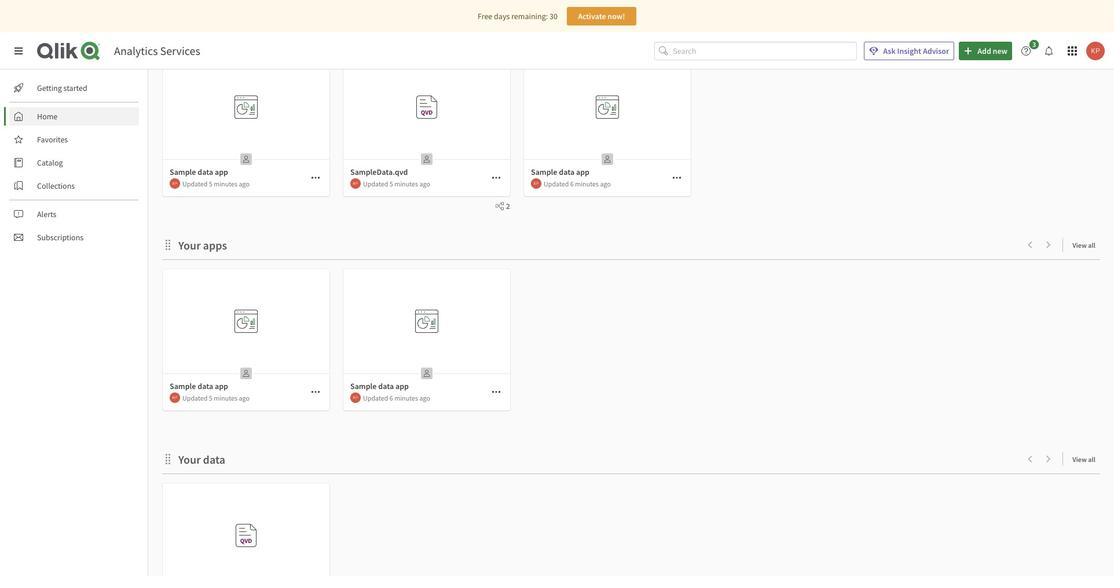 Task type: locate. For each thing, give the bounding box(es) containing it.
2 all from the top
[[1088, 455, 1096, 464]]

0 vertical spatial view all link
[[1073, 237, 1100, 252]]

your data
[[178, 452, 225, 467]]

view all for your apps
[[1073, 241, 1096, 250]]

0 horizontal spatial more actions image
[[492, 173, 501, 182]]

5 for sampledata.qvd
[[209, 179, 212, 188]]

1 vertical spatial view all
[[1073, 455, 1096, 464]]

your for your data
[[178, 452, 201, 467]]

more actions image for sample data app
[[672, 173, 682, 182]]

0 horizontal spatial sampledata.qvd
[[350, 167, 408, 177]]

more actions image for sample data app
[[311, 387, 320, 397]]

0 vertical spatial 6
[[570, 179, 574, 188]]

0 vertical spatial view
[[1073, 241, 1087, 250]]

2
[[506, 201, 510, 211]]

0 vertical spatial your
[[178, 238, 201, 252]]

1 vertical spatial move collection image
[[162, 453, 174, 465]]

view
[[1073, 241, 1087, 250], [1073, 455, 1087, 464]]

1 vertical spatial your
[[178, 452, 201, 467]]

more actions image
[[311, 173, 320, 182], [311, 387, 320, 397], [492, 387, 501, 397]]

1 view all from the top
[[1073, 241, 1096, 250]]

1 horizontal spatial more actions image
[[672, 173, 682, 182]]

6
[[570, 179, 574, 188], [390, 393, 393, 402]]

0 vertical spatial all
[[1088, 241, 1096, 250]]

updated 5 minutes ago
[[182, 179, 250, 188], [363, 179, 430, 188], [182, 393, 250, 402]]

kendall parks image
[[170, 393, 180, 403]]

2 more actions image from the left
[[672, 173, 682, 182]]

more actions image for sampledata.qvd
[[492, 173, 501, 182]]

1 view all link from the top
[[1073, 237, 1100, 252]]

alerts link
[[9, 205, 139, 224]]

personal element
[[237, 150, 255, 169], [417, 150, 436, 169], [598, 150, 617, 169], [237, 364, 255, 383], [417, 364, 436, 383]]

home link
[[9, 107, 139, 126]]

apps
[[203, 238, 227, 252]]

catalog link
[[9, 153, 139, 172]]

favorites
[[37, 134, 68, 145]]

0 horizontal spatial updated 6 minutes ago
[[363, 393, 430, 402]]

3 button
[[1017, 40, 1042, 60]]

analytics services element
[[114, 43, 200, 58]]

kendall parks element
[[170, 178, 180, 189], [350, 178, 361, 189], [531, 178, 541, 189], [170, 393, 180, 403], [350, 393, 361, 403]]

app
[[215, 167, 228, 177], [576, 167, 589, 177], [215, 381, 228, 391], [395, 381, 409, 391]]

advisor
[[923, 46, 949, 56]]

0 vertical spatial view all
[[1073, 241, 1096, 250]]

1 vertical spatial 6
[[390, 393, 393, 402]]

add new
[[978, 46, 1008, 56]]

your apps
[[178, 238, 227, 252]]

move collection image left the 'your data'
[[162, 453, 174, 465]]

move collection image left your apps
[[162, 239, 174, 250]]

services
[[160, 43, 200, 58]]

main content containing your apps
[[144, 18, 1114, 576]]

move collection image for your apps
[[162, 239, 174, 250]]

add
[[978, 46, 991, 56]]

updated
[[182, 179, 208, 188], [363, 179, 388, 188], [544, 179, 569, 188], [182, 393, 208, 402], [363, 393, 388, 402]]

0 vertical spatial move collection image
[[162, 239, 174, 250]]

2 view all link from the top
[[1073, 452, 1100, 466]]

new
[[993, 46, 1008, 56]]

getting started
[[37, 83, 87, 93]]

1 vertical spatial updated 6 minutes ago
[[363, 393, 430, 402]]

1 horizontal spatial sampledata.qvd
[[415, 148, 463, 156]]

close sidebar menu image
[[14, 46, 23, 56]]

1 vertical spatial view
[[1073, 455, 1087, 464]]

your for your apps
[[178, 238, 201, 252]]

activate now!
[[578, 11, 625, 21]]

5 for sample data app
[[209, 393, 212, 402]]

activate
[[578, 11, 606, 21]]

1 more actions image from the left
[[492, 173, 501, 182]]

0 horizontal spatial 6
[[390, 393, 393, 402]]

updated 6 minutes ago
[[544, 179, 611, 188], [363, 393, 430, 402]]

ask insight advisor button
[[864, 42, 954, 60]]

1 vertical spatial sampledata.qvd
[[350, 167, 408, 177]]

started
[[63, 83, 87, 93]]

1 view from the top
[[1073, 241, 1087, 250]]

view all link
[[1073, 237, 1100, 252], [1073, 452, 1100, 466]]

your
[[178, 238, 201, 252], [178, 452, 201, 467]]

navigation pane element
[[0, 74, 148, 251]]

1 all from the top
[[1088, 241, 1096, 250]]

more actions image for sampledata.qvd
[[311, 173, 320, 182]]

sampledata.qvd
[[415, 148, 463, 156], [350, 167, 408, 177]]

catalog
[[37, 158, 63, 168]]

1 vertical spatial view all link
[[1073, 452, 1100, 466]]

insight
[[897, 46, 921, 56]]

5
[[209, 179, 212, 188], [390, 179, 393, 188], [209, 393, 212, 402]]

2 view from the top
[[1073, 455, 1087, 464]]

move collection image
[[162, 239, 174, 250], [162, 453, 174, 465]]

0 vertical spatial updated 6 minutes ago
[[544, 179, 611, 188]]

1 horizontal spatial updated 6 minutes ago
[[544, 179, 611, 188]]

minutes
[[214, 179, 237, 188], [394, 179, 418, 188], [575, 179, 599, 188], [214, 393, 237, 402], [394, 393, 418, 402]]

2 view all from the top
[[1073, 455, 1096, 464]]

alerts
[[37, 209, 56, 219]]

sample data app
[[170, 167, 228, 177], [531, 167, 589, 177], [170, 381, 228, 391], [350, 381, 409, 391]]

free
[[478, 11, 492, 21]]

all
[[1088, 241, 1096, 250], [1088, 455, 1096, 464]]

analytics services
[[114, 43, 200, 58]]

view for your apps
[[1073, 241, 1087, 250]]

data
[[198, 167, 213, 177], [559, 167, 574, 177], [198, 381, 213, 391], [378, 381, 394, 391], [203, 452, 225, 467]]

more actions image
[[492, 173, 501, 182], [672, 173, 682, 182]]

free days remaining: 30
[[478, 11, 558, 21]]

sample
[[170, 167, 196, 177], [531, 167, 557, 177], [170, 381, 196, 391], [350, 381, 377, 391]]

ago
[[239, 179, 250, 188], [419, 179, 430, 188], [600, 179, 611, 188], [239, 393, 250, 402], [419, 393, 430, 402]]

kendall parks image
[[1086, 42, 1105, 60], [170, 178, 180, 189], [350, 178, 361, 189], [531, 178, 541, 189], [350, 393, 361, 403]]

view all
[[1073, 241, 1096, 250], [1073, 455, 1096, 464]]

main content
[[144, 18, 1114, 576]]

1 vertical spatial all
[[1088, 455, 1096, 464]]



Task type: vqa. For each thing, say whether or not it's contained in the screenshot.
View all link related to Your data
yes



Task type: describe. For each thing, give the bounding box(es) containing it.
all for your data
[[1088, 455, 1096, 464]]

collections
[[37, 181, 75, 191]]

collections link
[[9, 177, 139, 195]]

analytics
[[114, 43, 158, 58]]

getting started link
[[9, 79, 139, 97]]

1 horizontal spatial 6
[[570, 179, 574, 188]]

updated 5 minutes ago for sampledata.qvd
[[182, 179, 250, 188]]

view for your data
[[1073, 455, 1087, 464]]

remaining:
[[511, 11, 548, 21]]

Search text field
[[673, 42, 857, 60]]

0 vertical spatial sampledata.qvd
[[415, 148, 463, 156]]

view all link for your data
[[1073, 452, 1100, 466]]

updated 5 minutes ago for sample data app
[[182, 393, 250, 402]]

searchbar element
[[654, 42, 857, 60]]

30
[[550, 11, 558, 21]]

subscriptions
[[37, 232, 84, 243]]

now!
[[608, 11, 625, 21]]

all for your apps
[[1088, 241, 1096, 250]]

ask
[[883, 46, 896, 56]]

view all link for your apps
[[1073, 237, 1100, 252]]

activate now! link
[[567, 7, 636, 25]]

your data link
[[178, 452, 230, 467]]

your apps link
[[178, 238, 232, 252]]

add new button
[[959, 42, 1012, 60]]

move collection image for your data
[[162, 453, 174, 465]]

subscriptions link
[[9, 228, 139, 247]]

days
[[494, 11, 510, 21]]

favorites link
[[9, 130, 139, 149]]

ask insight advisor
[[883, 46, 949, 56]]

3
[[1032, 40, 1036, 49]]

view all for your data
[[1073, 455, 1096, 464]]

home
[[37, 111, 57, 122]]

2 button
[[491, 201, 510, 211]]

getting
[[37, 83, 62, 93]]



